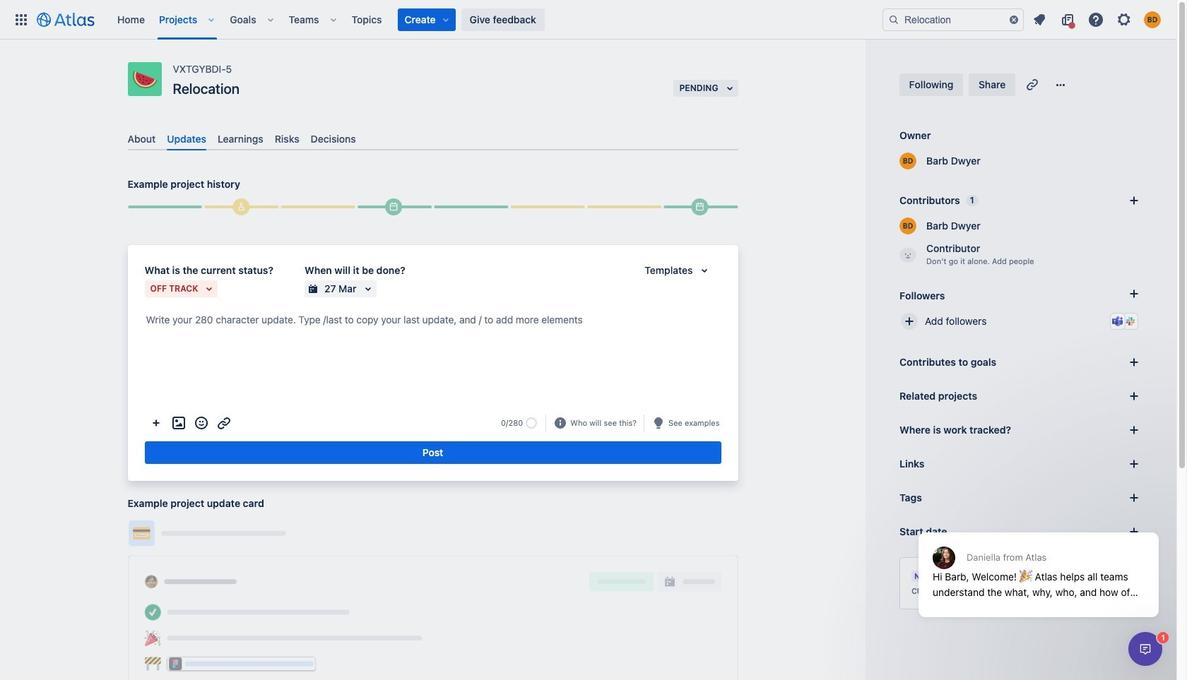 Task type: locate. For each thing, give the bounding box(es) containing it.
tab list
[[122, 127, 744, 151]]

add files, videos, or images image
[[170, 415, 187, 432]]

None search field
[[883, 8, 1024, 31]]

1 vertical spatial dialog
[[1128, 632, 1162, 666]]

banner
[[0, 0, 1176, 40]]

dialog
[[912, 498, 1166, 628], [1128, 632, 1162, 666]]

more actions image
[[147, 415, 164, 432]]



Task type: vqa. For each thing, say whether or not it's contained in the screenshot.
the bottommost 'dialog'
yes



Task type: describe. For each thing, give the bounding box(es) containing it.
top element
[[8, 0, 883, 39]]

close banner image
[[1119, 570, 1131, 581]]

Search field
[[883, 8, 1024, 31]]

msteams logo showing  channels are connected to this project image
[[1112, 316, 1123, 327]]

add follower image
[[901, 313, 918, 330]]

slack logo showing nan channels are connected to this project image
[[1125, 316, 1136, 327]]

search image
[[888, 14, 899, 25]]

Main content area, start typing to enter text. text field
[[144, 312, 721, 334]]

add a follower image
[[1126, 285, 1143, 302]]

0 vertical spatial dialog
[[912, 498, 1166, 628]]

insert link image
[[215, 415, 232, 432]]

clear search session image
[[1008, 14, 1020, 25]]

insert emoji image
[[193, 415, 210, 432]]

help image
[[1087, 11, 1104, 28]]



